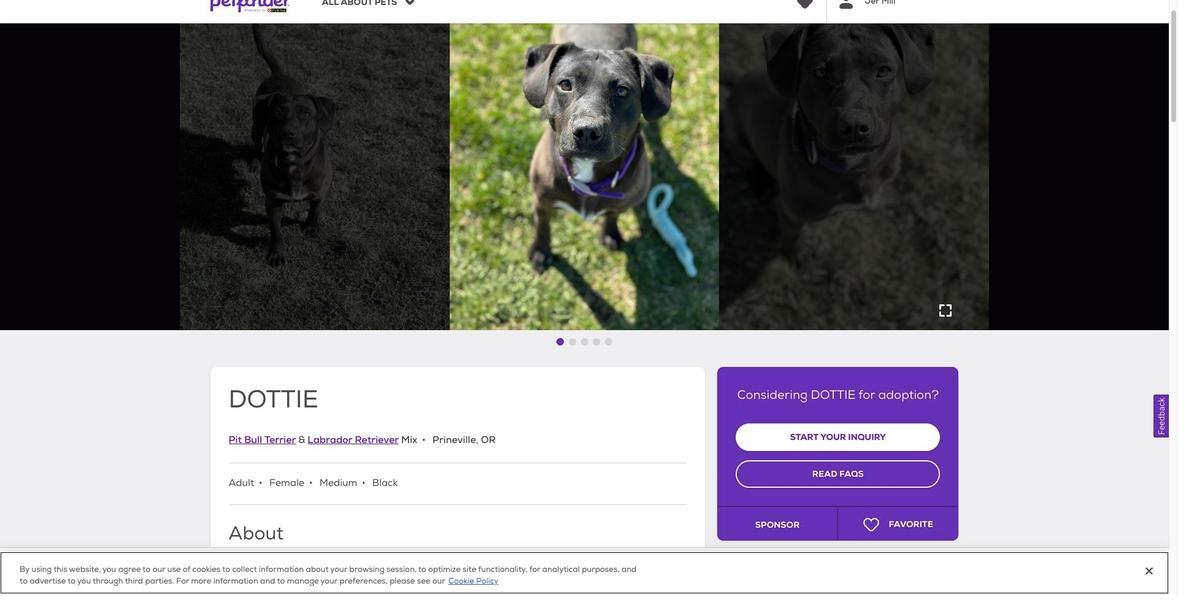 Task type: locate. For each thing, give the bounding box(es) containing it.
dottie, an adoptable pit bull terrier & labrador retriever mix in prineville, or_image-2 image
[[720, 24, 990, 330]]

pet physical characteristics element
[[229, 476, 687, 492]]

main content
[[0, 24, 1179, 594]]



Task type: vqa. For each thing, say whether or not it's contained in the screenshot.
ADVERTISEMENT Element
yes



Task type: describe. For each thing, give the bounding box(es) containing it.
advertisement element
[[746, 559, 931, 594]]

privacy alert dialog
[[0, 552, 1169, 594]]

dottie, an adoptable pit bull terrier & labrador retriever mix in prineville, or_image-1 image
[[450, 24, 720, 330]]

dottie, an adoptable pit bull terrier & labrador retriever mix in prineville, or_image-3 image
[[990, 24, 1179, 330]]

pet type element
[[229, 432, 496, 448]]

dottie image
[[210, 557, 238, 585]]

petfinder home image
[[210, 0, 291, 24]]

dottie, an adoptable pit bull terrier & labrador retriever mix in prineville, or_image-5 image
[[180, 24, 450, 330]]



